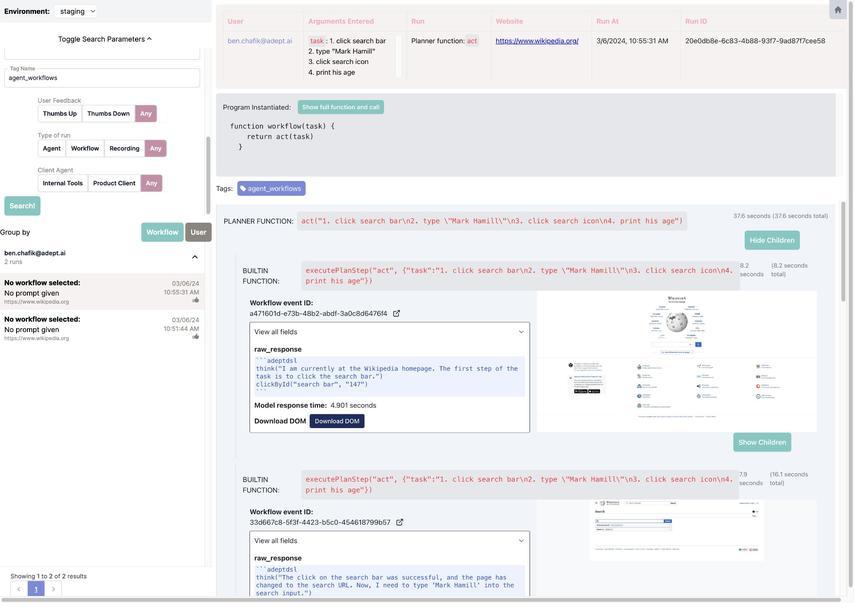 Task type: locate. For each thing, give the bounding box(es) containing it.
pagination element
[[10, 581, 62, 599]]

None field
[[4, 41, 200, 60], [4, 69, 200, 88], [4, 41, 200, 60], [4, 69, 200, 88]]



